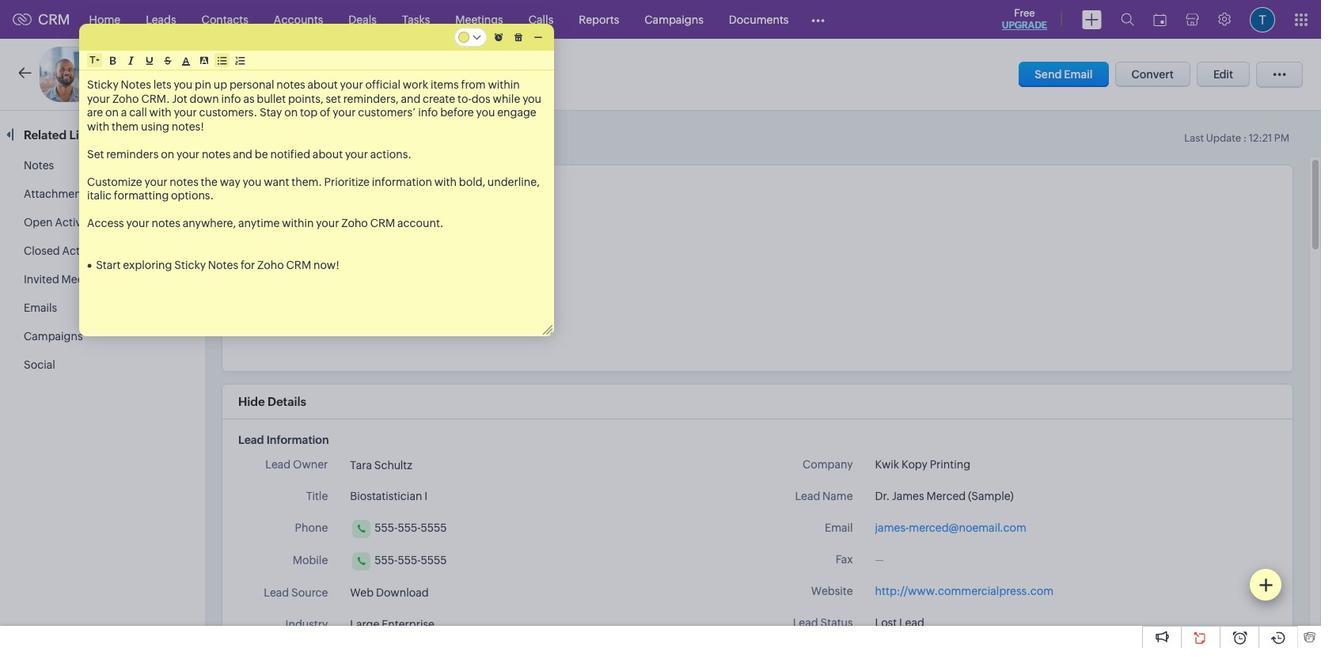 Task type: locate. For each thing, give the bounding box(es) containing it.
email up now!
[[339, 223, 367, 235]]

underline,
[[488, 175, 540, 188]]

owner for email
[[332, 189, 367, 202]]

status down now!
[[335, 322, 367, 335]]

merced for dr. james merced (sample) - kwik kopy printing
[[184, 64, 242, 82]]

0 vertical spatial merced
[[184, 64, 242, 82]]

engage
[[498, 106, 537, 119]]

0 vertical spatial (sample)
[[245, 64, 314, 82]]

james down "kwik kopy printing"
[[893, 490, 925, 503]]

2 horizontal spatial with
[[435, 175, 457, 188]]

sticky up are
[[87, 78, 119, 91]]

start exploring sticky notes for zoho crm now!
[[96, 259, 340, 272]]

1 horizontal spatial tara
[[402, 190, 423, 203]]

dr. up a
[[107, 64, 129, 82]]

1 vertical spatial merced@noemail.com
[[909, 522, 1027, 535]]

notes left for
[[208, 259, 238, 272]]

0 horizontal spatial status
[[335, 322, 367, 335]]

you
[[174, 78, 193, 91], [523, 92, 542, 105], [476, 106, 495, 119], [243, 175, 262, 188]]

lead owner for title
[[266, 459, 328, 471]]

tara schultz for title
[[350, 459, 413, 472]]

merced up down
[[184, 64, 242, 82]]

notes down the formatting
[[152, 217, 180, 230]]

lead owner down prioritize at the left top of page
[[305, 189, 367, 202]]

1 horizontal spatial james-
[[876, 522, 910, 535]]

schultz down bold,
[[426, 190, 464, 203]]

5555
[[421, 522, 447, 535], [421, 554, 447, 567]]

your down timeline
[[345, 148, 368, 160]]

campaigns link right reports
[[632, 0, 717, 38]]

and
[[401, 92, 421, 105], [233, 148, 253, 160]]

None field
[[89, 54, 100, 67]]

1 vertical spatial phone
[[295, 522, 328, 535]]

0 vertical spatial dr.
[[107, 64, 129, 82]]

0 horizontal spatial lost lead
[[402, 322, 451, 335]]

1 horizontal spatial campaigns
[[645, 13, 704, 26]]

0 horizontal spatial james-merced@noemail.com
[[402, 223, 553, 235]]

closed activities
[[24, 245, 110, 257]]

0 vertical spatial kwik
[[323, 68, 349, 82]]

555- up download
[[398, 554, 421, 567]]

0 vertical spatial about
[[308, 78, 338, 91]]

tara for title
[[350, 459, 372, 472]]

1 vertical spatial lost
[[876, 617, 897, 630]]

0 horizontal spatial email
[[339, 223, 367, 235]]

crm left now!
[[286, 259, 311, 272]]

2 horizontal spatial email
[[1065, 68, 1093, 81]]

1 horizontal spatial schultz
[[426, 190, 464, 203]]

1 5555 from the top
[[421, 522, 447, 535]]

on left top
[[284, 106, 298, 119]]

0 vertical spatial email
[[1065, 68, 1093, 81]]

0 vertical spatial lead status
[[307, 322, 367, 335]]

within
[[488, 78, 520, 91], [282, 217, 314, 230]]

set
[[87, 148, 104, 160]]

0 horizontal spatial dr.
[[107, 64, 129, 82]]

5555 down i
[[421, 522, 447, 535]]

2 5555 from the top
[[421, 554, 447, 567]]

1 horizontal spatial crm
[[286, 259, 311, 272]]

notes up points,
[[277, 78, 306, 91]]

kopy up reminders,
[[352, 68, 379, 82]]

your down notes!
[[177, 148, 200, 160]]

0 vertical spatial printing
[[382, 68, 425, 82]]

555-555-5555 for phone
[[375, 522, 447, 535]]

1 vertical spatial campaigns link
[[24, 330, 83, 343]]

activities up closed activities
[[55, 216, 102, 229]]

dr.
[[107, 64, 129, 82], [876, 490, 890, 503]]

0 horizontal spatial notes
[[24, 159, 54, 172]]

kwik right -
[[323, 68, 349, 82]]

campaigns right reports
[[645, 13, 704, 26]]

james up crm.
[[133, 64, 180, 82]]

lead status down the website
[[793, 617, 853, 630]]

phone for email
[[334, 256, 367, 268]]

update
[[1207, 132, 1242, 144]]

email down name
[[825, 522, 853, 535]]

with left bold,
[[435, 175, 457, 188]]

about up set
[[308, 78, 338, 91]]

notes up options.
[[170, 175, 199, 188]]

lost
[[402, 322, 423, 335], [876, 617, 897, 630]]

lost lead
[[402, 322, 451, 335], [876, 617, 925, 630]]

info up customers. at the top left of page
[[221, 92, 241, 105]]

james-merced@noemail.com down bold,
[[402, 223, 553, 235]]

tara schultz for email
[[402, 190, 464, 203]]

bullet
[[257, 92, 286, 105]]

with
[[149, 106, 172, 119], [87, 120, 110, 133], [435, 175, 457, 188]]

http://www.commercialpress.com link
[[876, 585, 1054, 598]]

sticky inside sticky notes lets you pin up personal notes about your official work items from within your zoho crm. jot down info as bullet points, set reminders, and create to-dos while you are on a call with your customers. stay on top of your customers' info before you engage with them using notes!
[[87, 78, 119, 91]]

merced@noemail.com down dr. james merced (sample) at the bottom of the page
[[909, 522, 1027, 535]]

reports link
[[567, 0, 632, 38]]

edit button
[[1197, 62, 1251, 87]]

0 horizontal spatial schultz
[[374, 459, 413, 472]]

lead status
[[307, 322, 367, 335], [793, 617, 853, 630]]

1 horizontal spatial within
[[488, 78, 520, 91]]

1 vertical spatial dr.
[[876, 490, 890, 503]]

i
[[425, 490, 428, 503]]

your down the formatting
[[126, 217, 149, 230]]

email right send at the right top of page
[[1065, 68, 1093, 81]]

1 horizontal spatial james
[[893, 490, 925, 503]]

0 horizontal spatial printing
[[382, 68, 425, 82]]

1 vertical spatial activities
[[62, 245, 110, 257]]

meetings down start
[[61, 273, 109, 286]]

merced down "kwik kopy printing"
[[927, 490, 966, 503]]

1 horizontal spatial email
[[825, 522, 853, 535]]

are
[[87, 106, 103, 119]]

1 horizontal spatial (sample)
[[969, 490, 1014, 503]]

timeline link
[[327, 127, 374, 140]]

notes down 'related'
[[24, 159, 54, 172]]

1 vertical spatial owner
[[293, 459, 328, 471]]

1 vertical spatial meetings
[[61, 273, 109, 286]]

james-merced@noemail.com link down dr. james merced (sample) at the bottom of the page
[[876, 520, 1027, 537]]

0 vertical spatial 5555
[[421, 522, 447, 535]]

owner down prioritize at the left top of page
[[332, 189, 367, 202]]

0 vertical spatial james
[[133, 64, 180, 82]]

merced@noemail.com down underline,
[[435, 223, 553, 235]]

tara schultz up biostatistician
[[350, 459, 413, 472]]

create menu image
[[1083, 10, 1102, 29]]

5555 up download
[[421, 554, 447, 567]]

1 vertical spatial kopy
[[902, 459, 928, 471]]

now!
[[314, 259, 340, 272]]

your down customize your notes the way you want them. prioritize information with bold, underline, italic formatting options.
[[316, 217, 339, 230]]

1 horizontal spatial status
[[821, 617, 853, 630]]

1 horizontal spatial james-merced@noemail.com
[[876, 522, 1027, 535]]

about for notes
[[308, 78, 338, 91]]

notes up crm.
[[121, 78, 151, 91]]

crm link
[[13, 11, 70, 28]]

0 horizontal spatial james
[[133, 64, 180, 82]]

campaigns
[[645, 13, 704, 26], [24, 330, 83, 343]]

0 vertical spatial schultz
[[426, 190, 464, 203]]

crm left account.
[[370, 217, 395, 230]]

you inside customize your notes the way you want them. prioritize information with bold, underline, italic formatting options.
[[243, 175, 262, 188]]

printing up dr. james merced (sample) at the bottom of the page
[[930, 459, 971, 471]]

info down create
[[418, 106, 438, 119]]

0 vertical spatial tara
[[402, 190, 423, 203]]

edit
[[1214, 68, 1234, 81]]

leads
[[146, 13, 176, 26]]

to-
[[458, 92, 472, 105]]

james- down information
[[402, 223, 435, 235]]

while
[[493, 92, 521, 105]]

merced
[[184, 64, 242, 82], [927, 490, 966, 503]]

0 vertical spatial lost lead
[[402, 322, 451, 335]]

schultz up biostatistician i
[[374, 459, 413, 472]]

1 vertical spatial merced
[[927, 490, 966, 503]]

closed activities link
[[24, 245, 110, 257]]

(sample) for dr. james merced (sample)
[[969, 490, 1014, 503]]

james-
[[402, 223, 435, 235], [876, 522, 910, 535]]

about inside sticky notes lets you pin up personal notes about your official work items from within your zoho crm. jot down info as bullet points, set reminders, and create to-dos while you are on a call with your customers. stay on top of your customers' info before you engage with them using notes!
[[308, 78, 338, 91]]

555-555-5555 down i
[[375, 522, 447, 535]]

1 vertical spatial about
[[313, 148, 343, 160]]

activities up start
[[62, 245, 110, 257]]

crm.
[[141, 92, 170, 105]]

source
[[291, 587, 328, 600]]

reminder image
[[495, 33, 504, 42]]

1 horizontal spatial and
[[401, 92, 421, 105]]

tara schultz up account.
[[402, 190, 464, 203]]

dr. right name
[[876, 490, 890, 503]]

free upgrade
[[1003, 7, 1048, 31]]

email
[[1065, 68, 1093, 81], [339, 223, 367, 235], [825, 522, 853, 535]]

and down work
[[401, 92, 421, 105]]

0 horizontal spatial on
[[105, 106, 119, 119]]

owner down information
[[293, 459, 328, 471]]

invited meetings
[[24, 273, 109, 286]]

2 vertical spatial notes
[[208, 259, 238, 272]]

james-merced@noemail.com link down bold,
[[402, 218, 553, 235]]

1 horizontal spatial info
[[418, 106, 438, 119]]

lead information
[[238, 434, 329, 447]]

sticky notes lets you pin up personal notes about your official work items from within your zoho crm. jot down info as bullet points, set reminders, and create to-dos while you are on a call with your customers. stay on top of your customers' info before you engage with them using notes!
[[87, 78, 544, 133]]

within up while
[[488, 78, 520, 91]]

:
[[1244, 132, 1248, 144]]

dr. james merced (sample)
[[876, 490, 1014, 503]]

status down the website
[[821, 617, 853, 630]]

create menu element
[[1073, 0, 1112, 38]]

contacts
[[202, 13, 249, 26]]

start
[[96, 259, 121, 272]]

zoho up a
[[112, 92, 139, 105]]

kopy up dr. james merced (sample) at the bottom of the page
[[902, 459, 928, 471]]

2 vertical spatial with
[[435, 175, 457, 188]]

timeline
[[327, 127, 374, 140]]

as
[[243, 92, 255, 105]]

customers.
[[199, 106, 257, 119]]

you up engage
[[523, 92, 542, 105]]

1 horizontal spatial dr.
[[876, 490, 890, 503]]

kwik right company on the right bottom of page
[[876, 459, 900, 471]]

leads link
[[133, 0, 189, 38]]

lead owner down information
[[266, 459, 328, 471]]

printing up reminders,
[[382, 68, 425, 82]]

your up the formatting
[[145, 175, 168, 188]]

your inside customize your notes the way you want them. prioritize information with bold, underline, italic formatting options.
[[145, 175, 168, 188]]

1 horizontal spatial printing
[[930, 459, 971, 471]]

tara up biostatistician
[[350, 459, 372, 472]]

closed
[[24, 245, 60, 257]]

zoho inside sticky notes lets you pin up personal notes about your official work items from within your zoho crm. jot down info as bullet points, set reminders, and create to-dos while you are on a call with your customers. stay on top of your customers' info before you engage with them using notes!
[[112, 92, 139, 105]]

1 555-555-5555 from the top
[[375, 522, 447, 535]]

meetings up reminder icon
[[456, 13, 504, 26]]

sticky
[[87, 78, 119, 91], [174, 259, 206, 272]]

on down using
[[161, 148, 174, 160]]

tasks
[[402, 13, 430, 26]]

1 vertical spatial tara schultz
[[350, 459, 413, 472]]

lead status down now!
[[307, 322, 367, 335]]

related
[[24, 128, 67, 142]]

status
[[335, 322, 367, 335], [821, 617, 853, 630]]

0 vertical spatial notes
[[121, 78, 151, 91]]

documents link
[[717, 0, 802, 38]]

(sample) for dr. james merced (sample) - kwik kopy printing
[[245, 64, 314, 82]]

zoho
[[112, 92, 139, 105], [341, 217, 368, 230], [257, 259, 284, 272]]

on
[[105, 106, 119, 119], [284, 106, 298, 119], [161, 148, 174, 160]]

1 horizontal spatial meetings
[[456, 13, 504, 26]]

0 vertical spatial and
[[401, 92, 421, 105]]

tara down information
[[402, 190, 423, 203]]

invited
[[24, 273, 59, 286]]

(sample) down "kwik kopy printing"
[[969, 490, 1014, 503]]

phone for title
[[295, 522, 328, 535]]

kwik inside dr. james merced (sample) - kwik kopy printing
[[323, 68, 349, 82]]

with down crm.
[[149, 106, 172, 119]]

0 horizontal spatial tara
[[350, 459, 372, 472]]

1 vertical spatial status
[[821, 617, 853, 630]]

sticky right exploring
[[174, 259, 206, 272]]

james- down dr. james merced (sample) at the bottom of the page
[[876, 522, 910, 535]]

related list
[[24, 128, 92, 142]]

campaigns down emails
[[24, 330, 83, 343]]

1 horizontal spatial notes
[[121, 78, 151, 91]]

1 vertical spatial zoho
[[341, 217, 368, 230]]

activities for closed activities
[[62, 245, 110, 257]]

dr. for dr. james merced (sample)
[[876, 490, 890, 503]]

within down customize your notes the way you want them. prioritize information with bold, underline, italic formatting options.
[[282, 217, 314, 230]]

account.
[[398, 217, 444, 230]]

0 horizontal spatial merced@noemail.com
[[435, 223, 553, 235]]

about for notified
[[313, 148, 343, 160]]

accounts
[[274, 13, 323, 26]]

owner for title
[[293, 459, 328, 471]]

1 horizontal spatial campaigns link
[[632, 0, 717, 38]]

1 vertical spatial lead owner
[[266, 459, 328, 471]]

hide details
[[238, 395, 306, 409]]

0 horizontal spatial (sample)
[[245, 64, 314, 82]]

social
[[24, 359, 55, 371]]

profile image
[[1251, 7, 1276, 32]]

5555 for phone
[[421, 522, 447, 535]]

campaigns link down emails
[[24, 330, 83, 343]]

zoho down prioritize at the left top of page
[[341, 217, 368, 230]]

555-555-5555 up download
[[375, 554, 447, 567]]

notes inside customize your notes the way you want them. prioritize information with bold, underline, italic formatting options.
[[170, 175, 199, 188]]

2 555-555-5555 from the top
[[375, 554, 447, 567]]

and left be
[[233, 148, 253, 160]]

info
[[221, 92, 241, 105], [418, 106, 438, 119]]

large enterprise
[[350, 619, 435, 631]]

hide details link
[[238, 395, 306, 409]]

notified
[[270, 148, 311, 160]]

1 vertical spatial email
[[339, 223, 367, 235]]

1 vertical spatial james
[[893, 490, 925, 503]]

1 vertical spatial james-merced@noemail.com link
[[876, 520, 1027, 537]]

0 vertical spatial with
[[149, 106, 172, 119]]

0 horizontal spatial kopy
[[352, 68, 379, 82]]

notes
[[121, 78, 151, 91], [24, 159, 54, 172], [208, 259, 238, 272]]

0 horizontal spatial and
[[233, 148, 253, 160]]

0 vertical spatial owner
[[332, 189, 367, 202]]

crm left home link
[[38, 11, 70, 28]]

1 vertical spatial printing
[[930, 459, 971, 471]]

with down are
[[87, 120, 110, 133]]

(sample)
[[245, 64, 314, 82], [969, 490, 1014, 503]]

you right way
[[243, 175, 262, 188]]

1 vertical spatial crm
[[370, 217, 395, 230]]

about down timeline link
[[313, 148, 343, 160]]

0 vertical spatial james-
[[402, 223, 435, 235]]

overview
[[241, 127, 293, 140]]

activities
[[55, 216, 102, 229], [62, 245, 110, 257]]

on left a
[[105, 106, 119, 119]]

2 horizontal spatial notes
[[208, 259, 238, 272]]

1 vertical spatial 555-555-5555
[[375, 554, 447, 567]]

your down set
[[333, 106, 356, 119]]

lead source
[[264, 587, 328, 600]]

555-555-5555 for mobile
[[375, 554, 447, 567]]

james-merced@noemail.com down dr. james merced (sample) at the bottom of the page
[[876, 522, 1027, 535]]

(sample) up bullet
[[245, 64, 314, 82]]

555- up web download
[[375, 554, 398, 567]]

your up set
[[340, 78, 363, 91]]

points,
[[288, 92, 324, 105]]

lets
[[153, 78, 172, 91]]

1 horizontal spatial lead status
[[793, 617, 853, 630]]

items
[[431, 78, 459, 91]]

zoho right for
[[257, 259, 284, 272]]

1 vertical spatial (sample)
[[969, 490, 1014, 503]]

list
[[69, 128, 89, 142]]

0 horizontal spatial james-merced@noemail.com link
[[402, 218, 553, 235]]

large
[[350, 619, 380, 631]]

merced for dr. james merced (sample)
[[927, 490, 966, 503]]



Task type: describe. For each thing, give the bounding box(es) containing it.
customize
[[87, 175, 142, 188]]

555- down biostatistician i
[[398, 522, 421, 535]]

with inside customize your notes the way you want them. prioritize information with bold, underline, italic formatting options.
[[435, 175, 457, 188]]

home
[[89, 13, 120, 26]]

1 vertical spatial with
[[87, 120, 110, 133]]

calendar image
[[1154, 13, 1167, 26]]

work
[[403, 78, 429, 91]]

1 horizontal spatial lost
[[876, 617, 897, 630]]

1 vertical spatial lead status
[[793, 617, 853, 630]]

1 vertical spatial notes
[[24, 159, 54, 172]]

reports
[[579, 13, 620, 26]]

merced@noemail.com for "james-merced@noemail.com" link to the right
[[909, 522, 1027, 535]]

2 horizontal spatial crm
[[370, 217, 395, 230]]

schultz for email
[[426, 190, 464, 203]]

calls
[[529, 13, 554, 26]]

tara for email
[[402, 190, 423, 203]]

search element
[[1112, 0, 1144, 39]]

0 vertical spatial crm
[[38, 11, 70, 28]]

1 horizontal spatial zoho
[[257, 259, 284, 272]]

open
[[24, 216, 53, 229]]

calls link
[[516, 0, 567, 38]]

website
[[812, 585, 853, 598]]

bold,
[[459, 175, 486, 188]]

schultz for title
[[374, 459, 413, 472]]

convert button
[[1116, 62, 1191, 87]]

0 horizontal spatial lead status
[[307, 322, 367, 335]]

reminders,
[[344, 92, 399, 105]]

company
[[803, 459, 853, 471]]

contacts link
[[189, 0, 261, 38]]

set
[[326, 92, 341, 105]]

overview link
[[241, 127, 293, 140]]

1 horizontal spatial kopy
[[902, 459, 928, 471]]

way
[[220, 175, 241, 188]]

0 horizontal spatial campaigns link
[[24, 330, 83, 343]]

a
[[121, 106, 127, 119]]

0 horizontal spatial meetings
[[61, 273, 109, 286]]

notes!
[[172, 120, 204, 133]]

deals
[[349, 13, 377, 26]]

555- down biostatistician
[[375, 522, 398, 535]]

exploring
[[123, 259, 172, 272]]

2 vertical spatial crm
[[286, 259, 311, 272]]

pm
[[1275, 132, 1290, 144]]

down
[[190, 92, 219, 105]]

using
[[141, 120, 169, 133]]

0 vertical spatial campaigns
[[645, 13, 704, 26]]

meetings inside the meetings link
[[456, 13, 504, 26]]

anytime
[[238, 217, 280, 230]]

1 vertical spatial james-merced@noemail.com
[[876, 522, 1027, 535]]

details
[[268, 395, 306, 409]]

information
[[267, 434, 329, 447]]

http://www.commercialpress.com
[[876, 585, 1054, 598]]

before
[[440, 106, 474, 119]]

emails
[[24, 302, 57, 314]]

email inside button
[[1065, 68, 1093, 81]]

up
[[214, 78, 227, 91]]

1 horizontal spatial with
[[149, 106, 172, 119]]

free
[[1015, 7, 1036, 19]]

0 vertical spatial james-merced@noemail.com link
[[402, 218, 553, 235]]

attachments link
[[24, 188, 90, 200]]

pin
[[195, 78, 211, 91]]

0 horizontal spatial lost
[[402, 322, 423, 335]]

biostatistician
[[350, 490, 422, 503]]

your up are
[[87, 92, 110, 105]]

industry
[[286, 619, 328, 631]]

enterprise
[[382, 619, 435, 631]]

notes inside sticky notes lets you pin up personal notes about your official work items from within your zoho crm. jot down info as bullet points, set reminders, and create to-dos while you are on a call with your customers. stay on top of your customers' info before you engage with them using notes!
[[121, 78, 151, 91]]

send
[[1035, 68, 1062, 81]]

the
[[201, 175, 218, 188]]

0 horizontal spatial james-
[[402, 223, 435, 235]]

1 vertical spatial campaigns
[[24, 330, 83, 343]]

invited meetings link
[[24, 273, 109, 286]]

access
[[87, 217, 124, 230]]

your up notes!
[[174, 106, 197, 119]]

meetings link
[[443, 0, 516, 38]]

home link
[[77, 0, 133, 38]]

within inside sticky notes lets you pin up personal notes about your official work items from within your zoho crm. jot down info as bullet points, set reminders, and create to-dos while you are on a call with your customers. stay on top of your customers' info before you engage with them using notes!
[[488, 78, 520, 91]]

personal
[[230, 78, 274, 91]]

for
[[241, 259, 255, 272]]

jot
[[172, 92, 187, 105]]

lead name
[[796, 490, 853, 503]]

actions.
[[371, 148, 412, 160]]

tasks link
[[390, 0, 443, 38]]

1 vertical spatial lost lead
[[876, 617, 925, 630]]

biostatistician i
[[350, 490, 428, 503]]

customize your notes the way you want them. prioritize information with bold, underline, italic formatting options.
[[87, 175, 542, 202]]

convert
[[1132, 68, 1174, 81]]

social link
[[24, 359, 55, 371]]

2 horizontal spatial zoho
[[341, 217, 368, 230]]

title
[[306, 490, 328, 503]]

anywhere,
[[183, 217, 236, 230]]

activities for open activities
[[55, 216, 102, 229]]

call
[[129, 106, 147, 119]]

notes link
[[24, 159, 54, 172]]

options.
[[171, 189, 214, 202]]

hide
[[238, 395, 265, 409]]

12:21
[[1250, 132, 1273, 144]]

1 vertical spatial info
[[418, 106, 438, 119]]

deals link
[[336, 0, 390, 38]]

1 vertical spatial and
[[233, 148, 253, 160]]

reminders
[[106, 148, 159, 160]]

you up jot
[[174, 78, 193, 91]]

1 vertical spatial within
[[282, 217, 314, 230]]

be
[[255, 148, 268, 160]]

notes up the
[[202, 148, 231, 160]]

lead owner for email
[[305, 189, 367, 202]]

kopy inside dr. james merced (sample) - kwik kopy printing
[[352, 68, 379, 82]]

set reminders on your notes and be notified about your actions.
[[87, 148, 412, 160]]

search image
[[1121, 13, 1135, 26]]

0 vertical spatial james-merced@noemail.com
[[402, 223, 553, 235]]

delete image
[[515, 33, 523, 42]]

1 horizontal spatial james-merced@noemail.com link
[[876, 520, 1027, 537]]

documents
[[729, 13, 789, 26]]

accounts link
[[261, 0, 336, 38]]

dr. for dr. james merced (sample) - kwik kopy printing
[[107, 64, 129, 82]]

merced@noemail.com for the topmost "james-merced@noemail.com" link
[[435, 223, 553, 235]]

profile element
[[1241, 0, 1285, 38]]

create new sticky note image
[[1259, 578, 1274, 592]]

want
[[264, 175, 289, 188]]

dr. james merced (sample) - kwik kopy printing
[[107, 64, 425, 82]]

customers'
[[358, 106, 416, 119]]

5555 for mobile
[[421, 554, 447, 567]]

kwik kopy printing
[[876, 459, 971, 471]]

send email button
[[1019, 62, 1109, 87]]

james for dr. james merced (sample) - kwik kopy printing
[[133, 64, 180, 82]]

and inside sticky notes lets you pin up personal notes about your official work items from within your zoho crm. jot down info as bullet points, set reminders, and create to-dos while you are on a call with your customers. stay on top of your customers' info before you engage with them using notes!
[[401, 92, 421, 105]]

1 horizontal spatial sticky
[[174, 259, 206, 272]]

send email
[[1035, 68, 1093, 81]]

2 vertical spatial email
[[825, 522, 853, 535]]

dos
[[472, 92, 491, 105]]

0 vertical spatial status
[[335, 322, 367, 335]]

attachments
[[24, 188, 90, 200]]

1 horizontal spatial on
[[161, 148, 174, 160]]

1 horizontal spatial kwik
[[876, 459, 900, 471]]

you down 'dos'
[[476, 106, 495, 119]]

james for dr. james merced (sample)
[[893, 490, 925, 503]]

0 horizontal spatial info
[[221, 92, 241, 105]]

minimize image
[[535, 36, 543, 38]]

printing inside dr. james merced (sample) - kwik kopy printing
[[382, 68, 425, 82]]

name
[[823, 490, 853, 503]]

top
[[300, 106, 318, 119]]

2 horizontal spatial on
[[284, 106, 298, 119]]

notes inside sticky notes lets you pin up personal notes about your official work items from within your zoho crm. jot down info as bullet points, set reminders, and create to-dos while you are on a call with your customers. stay on top of your customers' info before you engage with them using notes!
[[277, 78, 306, 91]]

-
[[317, 68, 321, 82]]



Task type: vqa. For each thing, say whether or not it's contained in the screenshot.


